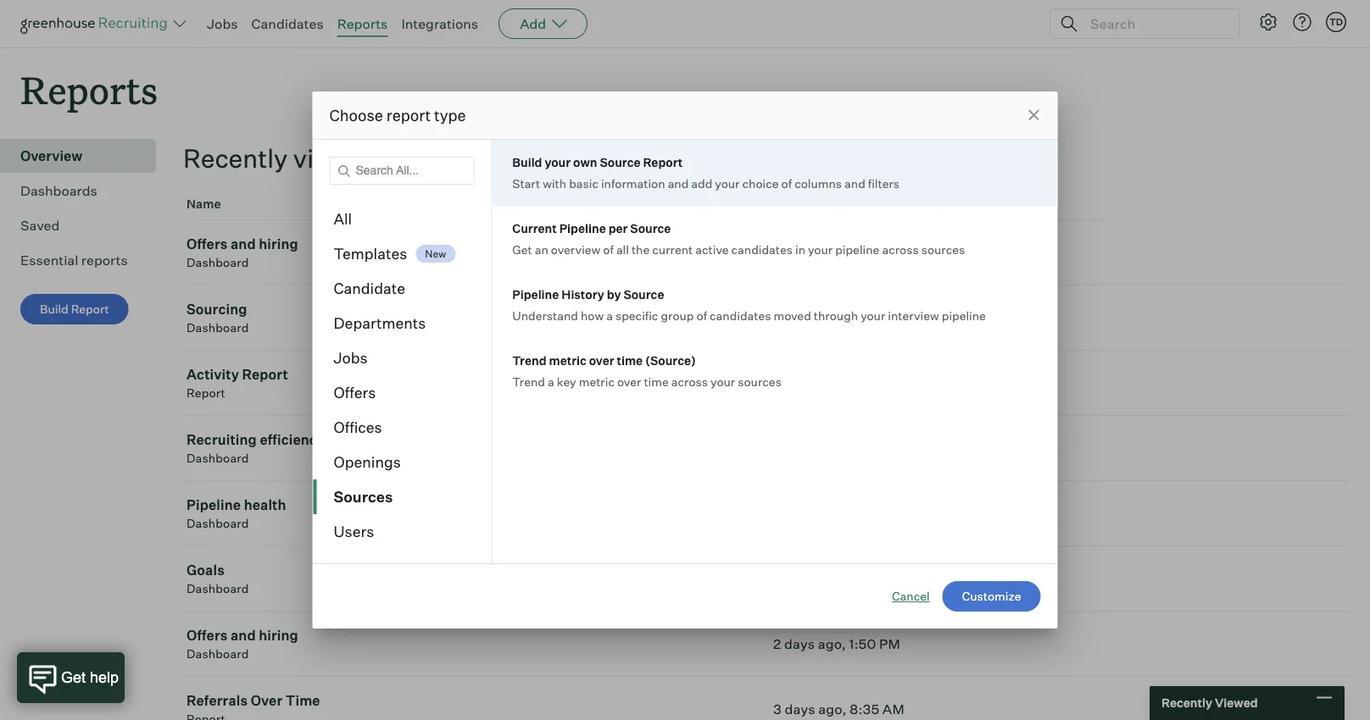 Task type: describe. For each thing, give the bounding box(es) containing it.
essential reports link
[[20, 250, 149, 271]]

columns
[[795, 176, 842, 191]]

reports link
[[337, 15, 388, 32]]

1 vertical spatial am
[[883, 701, 905, 718]]

history
[[562, 287, 605, 302]]

Search All... text field
[[329, 157, 474, 185]]

saved link
[[20, 216, 149, 236]]

pipeline health dashboard
[[187, 497, 286, 531]]

current pipeline per source get an overview of all the current active candidates in your pipeline across sources
[[512, 221, 965, 257]]

information
[[601, 176, 665, 191]]

activity report report
[[187, 367, 288, 401]]

1 trend from the top
[[512, 353, 547, 368]]

ago, for 8:35
[[819, 701, 847, 718]]

departments
[[334, 314, 426, 333]]

candidates inside pipeline history by source understand how a specific group of candidates moved through your interview pipeline
[[710, 308, 771, 323]]

activity
[[187, 367, 239, 383]]

saved
[[20, 217, 60, 234]]

own
[[573, 155, 597, 170]]

pipeline inside current pipeline per source get an overview of all the current active candidates in your pipeline across sources
[[559, 221, 606, 236]]

reports
[[81, 252, 128, 269]]

filters
[[868, 176, 900, 191]]

the
[[632, 242, 650, 257]]

recruiting
[[187, 432, 257, 449]]

0 vertical spatial over
[[589, 353, 614, 368]]

today,
[[773, 244, 817, 261]]

current
[[652, 242, 693, 257]]

last
[[773, 197, 799, 212]]

recently for recently viewed
[[183, 143, 288, 174]]

source for all
[[630, 221, 671, 236]]

pipeline for your
[[835, 242, 880, 257]]

pipeline for history
[[512, 287, 559, 302]]

and down goals dashboard
[[231, 628, 256, 645]]

choose report type dialog
[[312, 92, 1058, 629]]

moved
[[774, 308, 811, 323]]

viewed for recently viewed
[[293, 143, 377, 174]]

active
[[696, 242, 729, 257]]

across inside trend metric over time (source) trend a key metric over time across your sources
[[671, 374, 708, 389]]

goals dashboard
[[187, 562, 249, 597]]

choice
[[742, 176, 779, 191]]

recently for recently viewed
[[1162, 696, 1213, 711]]

2 for 2 days ago, 4:22 pm
[[773, 310, 781, 327]]

customize button
[[943, 582, 1041, 612]]

type
[[434, 106, 466, 125]]

offices
[[334, 418, 382, 437]]

days for 2 days ago, 1:50 pm
[[784, 636, 815, 653]]

last viewed
[[773, 197, 844, 212]]

and up sourcing
[[231, 236, 256, 253]]

report down the activity
[[187, 386, 226, 401]]

9:32
[[820, 244, 849, 261]]

6 dashboard from the top
[[187, 647, 249, 662]]

hiring for today, 9:32 am
[[259, 236, 298, 253]]

your inside trend metric over time (source) trend a key metric over time across your sources
[[711, 374, 735, 389]]

your up with
[[545, 155, 571, 170]]

0 vertical spatial am
[[852, 244, 874, 261]]

essential
[[20, 252, 78, 269]]

2 days ago, 1:50 pm
[[773, 636, 901, 653]]

basic
[[569, 176, 599, 191]]

of inside current pipeline per source get an overview of all the current active candidates in your pipeline across sources
[[603, 242, 614, 257]]

specific
[[616, 308, 658, 323]]

integrations link
[[401, 15, 478, 32]]

pipeline for health
[[187, 497, 241, 514]]

5 dashboard from the top
[[187, 582, 249, 597]]

dashboard inside recruiting efficiency dashboard
[[187, 451, 249, 466]]

candidates
[[251, 15, 324, 32]]

source for group
[[624, 287, 664, 302]]

build for build your own source report start with basic information and add your choice of columns and filters
[[512, 155, 542, 170]]

report right the activity
[[242, 367, 288, 383]]

how
[[581, 308, 604, 323]]

trend metric over time (source) trend a key metric over time across your sources
[[512, 353, 782, 389]]

efficiency
[[260, 432, 325, 449]]

through
[[814, 308, 858, 323]]

build for build report
[[40, 302, 68, 317]]

hiring for 2 days ago, 1:50 pm
[[259, 628, 298, 645]]

integrations
[[401, 15, 478, 32]]

add button
[[499, 8, 588, 39]]

sources inside current pipeline per source get an overview of all the current active candidates in your pipeline across sources
[[922, 242, 965, 257]]

a for key
[[548, 374, 554, 389]]

over
[[251, 693, 283, 710]]

name
[[187, 197, 221, 212]]

offers and hiring dashboard for today,
[[187, 236, 298, 270]]

understand
[[512, 308, 578, 323]]

interview
[[888, 308, 939, 323]]

templates
[[334, 245, 407, 263]]

offers for 2
[[187, 628, 228, 645]]

pm for 2 days ago, 4:22 pm
[[882, 310, 903, 327]]

pm for 2 days ago, 4:13 pm
[[879, 375, 900, 392]]

days for 3 days ago, 8:35 am
[[785, 701, 816, 718]]

ago, for 4:22
[[818, 310, 846, 327]]

sourcing
[[187, 301, 247, 318]]

goals
[[187, 562, 225, 579]]

sources inside trend metric over time (source) trend a key metric over time across your sources
[[738, 374, 782, 389]]

report
[[386, 106, 431, 125]]

3 days ago, 8:35 am
[[773, 701, 905, 718]]

configure image
[[1258, 12, 1279, 32]]

2 trend from the top
[[512, 374, 545, 389]]

current
[[512, 221, 557, 236]]

choose report type
[[329, 106, 466, 125]]

with
[[543, 176, 567, 191]]

report inside build report button
[[71, 302, 109, 317]]

jobs link
[[207, 15, 238, 32]]

0 vertical spatial metric
[[549, 353, 587, 368]]

essential reports
[[20, 252, 128, 269]]



Task type: locate. For each thing, give the bounding box(es) containing it.
all
[[616, 242, 629, 257]]

1 vertical spatial across
[[671, 374, 708, 389]]

0 horizontal spatial jobs
[[207, 15, 238, 32]]

offers down 'name'
[[187, 236, 228, 253]]

4:13
[[849, 375, 876, 392]]

viewed down choose
[[293, 143, 377, 174]]

1 hiring from the top
[[259, 236, 298, 253]]

4 dashboard from the top
[[187, 517, 249, 531]]

sources down moved
[[738, 374, 782, 389]]

per
[[609, 221, 628, 236]]

dashboard up 'referrals'
[[187, 647, 249, 662]]

dashboard down sourcing
[[187, 321, 249, 336]]

0 horizontal spatial am
[[852, 244, 874, 261]]

source up the
[[630, 221, 671, 236]]

8:35
[[850, 701, 880, 718]]

recently up 'name'
[[183, 143, 288, 174]]

1 horizontal spatial reports
[[337, 15, 388, 32]]

of left all
[[603, 242, 614, 257]]

recently viewed
[[183, 143, 377, 174]]

candidates
[[731, 242, 793, 257], [710, 308, 771, 323]]

2 days ago, 4:22 pm
[[773, 310, 903, 327]]

0 horizontal spatial of
[[603, 242, 614, 257]]

2 offers and hiring dashboard from the top
[[187, 628, 298, 662]]

build down essential on the top of page
[[40, 302, 68, 317]]

pm for 2 days ago, 1:50 pm
[[879, 636, 901, 653]]

pipeline for interview
[[942, 308, 986, 323]]

build inside button
[[40, 302, 68, 317]]

0 horizontal spatial sources
[[738, 374, 782, 389]]

2 for 2 days ago, 4:13 pm
[[773, 375, 781, 392]]

openings
[[334, 453, 401, 472]]

2 for 2 days ago, 1:50 pm
[[773, 636, 781, 653]]

today, 9:32 am
[[773, 244, 874, 261]]

dashboard down goals at the left of page
[[187, 582, 249, 597]]

source up information
[[600, 155, 641, 170]]

health
[[244, 497, 286, 514]]

1 horizontal spatial across
[[882, 242, 919, 257]]

2 down moved
[[773, 375, 781, 392]]

sources
[[922, 242, 965, 257], [738, 374, 782, 389]]

in
[[795, 242, 806, 257]]

offers and hiring dashboard up sourcing
[[187, 236, 298, 270]]

across down (source)
[[671, 374, 708, 389]]

1 vertical spatial build
[[40, 302, 68, 317]]

pipeline right in
[[835, 242, 880, 257]]

0 vertical spatial pm
[[882, 310, 903, 327]]

cancel link
[[892, 589, 930, 605]]

time
[[617, 353, 643, 368], [644, 374, 669, 389]]

0 vertical spatial a
[[607, 308, 613, 323]]

group
[[661, 308, 694, 323]]

days for 2 days ago, 4:13 pm
[[784, 375, 815, 392]]

greenhouse recruiting image
[[20, 14, 173, 34]]

days left 4:22
[[784, 310, 815, 327]]

ago, for 1:50
[[818, 636, 846, 653]]

build inside the build your own source report start with basic information and add your choice of columns and filters
[[512, 155, 542, 170]]

2 up 3
[[773, 636, 781, 653]]

2 days ago, 4:13 pm
[[773, 375, 900, 392]]

pipeline inside pipeline health dashboard
[[187, 497, 241, 514]]

2 dashboard from the top
[[187, 321, 249, 336]]

1 horizontal spatial viewed
[[802, 197, 844, 212]]

pm right 4:22
[[882, 310, 903, 327]]

recruiting efficiency dashboard
[[187, 432, 325, 466]]

td button
[[1323, 8, 1350, 36]]

pipeline history by source understand how a specific group of candidates moved through your interview pipeline
[[512, 287, 986, 323]]

dashboard up goals at the left of page
[[187, 517, 249, 531]]

td button
[[1326, 12, 1347, 32]]

1 horizontal spatial over
[[617, 374, 641, 389]]

pipeline inside pipeline history by source understand how a specific group of candidates moved through your interview pipeline
[[942, 308, 986, 323]]

0 horizontal spatial across
[[671, 374, 708, 389]]

report down essential reports link
[[71, 302, 109, 317]]

days right 3
[[785, 701, 816, 718]]

time down (source)
[[644, 374, 669, 389]]

across right 9:32
[[882, 242, 919, 257]]

1 vertical spatial of
[[603, 242, 614, 257]]

metric right key
[[579, 374, 615, 389]]

over
[[589, 353, 614, 368], [617, 374, 641, 389]]

jobs down departments
[[334, 349, 368, 368]]

0 vertical spatial reports
[[337, 15, 388, 32]]

offers inside choose report type dialog
[[334, 384, 376, 402]]

your down pipeline history by source understand how a specific group of candidates moved through your interview pipeline
[[711, 374, 735, 389]]

of right group
[[697, 308, 707, 323]]

2 vertical spatial offers
[[187, 628, 228, 645]]

candidates link
[[251, 15, 324, 32]]

a inside pipeline history by source understand how a specific group of candidates moved through your interview pipeline
[[607, 308, 613, 323]]

ago, left 4:13
[[818, 375, 846, 392]]

new
[[425, 247, 446, 260]]

pipeline right interview
[[942, 308, 986, 323]]

days left 1:50
[[784, 636, 815, 653]]

Search text field
[[1086, 11, 1224, 36]]

2 2 from the top
[[773, 375, 781, 392]]

trend down understand
[[512, 353, 547, 368]]

0 horizontal spatial build
[[40, 302, 68, 317]]

2 vertical spatial pipeline
[[187, 497, 241, 514]]

build your own source report start with basic information and add your choice of columns and filters
[[512, 155, 900, 191]]

offers and hiring dashboard for 2
[[187, 628, 298, 662]]

0 vertical spatial of
[[782, 176, 792, 191]]

2 vertical spatial pm
[[879, 636, 901, 653]]

td
[[1330, 16, 1343, 28]]

source
[[600, 155, 641, 170], [630, 221, 671, 236], [624, 287, 664, 302]]

1 vertical spatial trend
[[512, 374, 545, 389]]

1 vertical spatial 2
[[773, 375, 781, 392]]

a left key
[[548, 374, 554, 389]]

referrals over time
[[187, 693, 320, 710]]

by
[[607, 287, 621, 302]]

pipeline
[[835, 242, 880, 257], [942, 308, 986, 323]]

of inside the build your own source report start with basic information and add your choice of columns and filters
[[782, 176, 792, 191]]

choose
[[329, 106, 383, 125]]

candidates left in
[[731, 242, 793, 257]]

1 horizontal spatial a
[[607, 308, 613, 323]]

dashboard down recruiting
[[187, 451, 249, 466]]

1 dashboard from the top
[[187, 255, 249, 270]]

of inside pipeline history by source understand how a specific group of candidates moved through your interview pipeline
[[697, 308, 707, 323]]

0 horizontal spatial over
[[589, 353, 614, 368]]

4:22
[[849, 310, 878, 327]]

viewed for last viewed
[[802, 197, 844, 212]]

dashboards link
[[20, 181, 149, 201]]

dashboard inside pipeline health dashboard
[[187, 517, 249, 531]]

your right "through"
[[861, 308, 886, 323]]

1 vertical spatial offers and hiring dashboard
[[187, 628, 298, 662]]

1 vertical spatial candidates
[[710, 308, 771, 323]]

candidate
[[334, 279, 405, 298]]

offers for today,
[[187, 236, 228, 253]]

ago, for 4:13
[[818, 375, 846, 392]]

1 vertical spatial source
[[630, 221, 671, 236]]

and left filters
[[845, 176, 866, 191]]

2 vertical spatial 2
[[773, 636, 781, 653]]

0 horizontal spatial reports
[[20, 64, 158, 114]]

0 vertical spatial candidates
[[731, 242, 793, 257]]

key
[[557, 374, 576, 389]]

an
[[535, 242, 549, 257]]

1 vertical spatial metric
[[579, 374, 615, 389]]

pipeline up overview
[[559, 221, 606, 236]]

3 dashboard from the top
[[187, 451, 249, 466]]

0 vertical spatial across
[[882, 242, 919, 257]]

viewed down columns
[[802, 197, 844, 212]]

reports right candidates link
[[337, 15, 388, 32]]

metric up key
[[549, 353, 587, 368]]

of up last
[[782, 176, 792, 191]]

0 vertical spatial hiring
[[259, 236, 298, 253]]

days left 4:13
[[784, 375, 815, 392]]

report
[[643, 155, 683, 170], [71, 302, 109, 317], [242, 367, 288, 383], [187, 386, 226, 401]]

ago, left 1:50
[[818, 636, 846, 653]]

1 horizontal spatial jobs
[[334, 349, 368, 368]]

am right 9:32
[[852, 244, 874, 261]]

1 horizontal spatial recently
[[1162, 696, 1213, 711]]

pipeline inside current pipeline per source get an overview of all the current active candidates in your pipeline across sources
[[835, 242, 880, 257]]

2 vertical spatial source
[[624, 287, 664, 302]]

1 horizontal spatial build
[[512, 155, 542, 170]]

2 vertical spatial of
[[697, 308, 707, 323]]

(source)
[[645, 353, 696, 368]]

1 horizontal spatial am
[[883, 701, 905, 718]]

3
[[773, 701, 782, 718]]

1 vertical spatial viewed
[[802, 197, 844, 212]]

0 horizontal spatial a
[[548, 374, 554, 389]]

overview
[[551, 242, 601, 257]]

0 vertical spatial time
[[617, 353, 643, 368]]

jobs left candidates
[[207, 15, 238, 32]]

jobs inside choose report type dialog
[[334, 349, 368, 368]]

a
[[607, 308, 613, 323], [548, 374, 554, 389]]

build report
[[40, 302, 109, 317]]

pipeline left the health
[[187, 497, 241, 514]]

and
[[668, 176, 689, 191], [845, 176, 866, 191], [231, 236, 256, 253], [231, 628, 256, 645]]

time left (source)
[[617, 353, 643, 368]]

days
[[784, 310, 815, 327], [784, 375, 815, 392], [784, 636, 815, 653], [785, 701, 816, 718]]

2 left "through"
[[773, 310, 781, 327]]

viewed
[[293, 143, 377, 174], [802, 197, 844, 212]]

0 horizontal spatial time
[[617, 353, 643, 368]]

1 vertical spatial reports
[[20, 64, 158, 114]]

1 2 from the top
[[773, 310, 781, 327]]

2 hiring from the top
[[259, 628, 298, 645]]

0 vertical spatial source
[[600, 155, 641, 170]]

1 horizontal spatial pipeline
[[942, 308, 986, 323]]

dashboard
[[187, 255, 249, 270], [187, 321, 249, 336], [187, 451, 249, 466], [187, 517, 249, 531], [187, 582, 249, 597], [187, 647, 249, 662]]

customize
[[962, 589, 1021, 604]]

source for information
[[600, 155, 641, 170]]

report inside the build your own source report start with basic information and add your choice of columns and filters
[[643, 155, 683, 170]]

1 offers and hiring dashboard from the top
[[187, 236, 298, 270]]

1 vertical spatial pm
[[879, 375, 900, 392]]

across inside current pipeline per source get an overview of all the current active candidates in your pipeline across sources
[[882, 242, 919, 257]]

1 vertical spatial hiring
[[259, 628, 298, 645]]

your inside pipeline history by source understand how a specific group of candidates moved through your interview pipeline
[[861, 308, 886, 323]]

offers up the offices
[[334, 384, 376, 402]]

build
[[512, 155, 542, 170], [40, 302, 68, 317]]

1 vertical spatial pipeline
[[512, 287, 559, 302]]

offers and hiring dashboard up 'referrals over time'
[[187, 628, 298, 662]]

cancel
[[892, 589, 930, 604]]

1 vertical spatial recently
[[1162, 696, 1213, 711]]

trend
[[512, 353, 547, 368], [512, 374, 545, 389]]

0 vertical spatial 2
[[773, 310, 781, 327]]

0 vertical spatial offers and hiring dashboard
[[187, 236, 298, 270]]

reports down greenhouse recruiting image
[[20, 64, 158, 114]]

source inside current pipeline per source get an overview of all the current active candidates in your pipeline across sources
[[630, 221, 671, 236]]

source inside the build your own source report start with basic information and add your choice of columns and filters
[[600, 155, 641, 170]]

over right key
[[617, 374, 641, 389]]

am
[[852, 244, 874, 261], [883, 701, 905, 718]]

start
[[512, 176, 540, 191]]

1:50
[[849, 636, 876, 653]]

3 2 from the top
[[773, 636, 781, 653]]

sources up interview
[[922, 242, 965, 257]]

and left add at the top
[[668, 176, 689, 191]]

a for specific
[[607, 308, 613, 323]]

0 horizontal spatial viewed
[[293, 143, 377, 174]]

source inside pipeline history by source understand how a specific group of candidates moved through your interview pipeline
[[624, 287, 664, 302]]

get
[[512, 242, 532, 257]]

2 horizontal spatial of
[[782, 176, 792, 191]]

candidates inside current pipeline per source get an overview of all the current active candidates in your pipeline across sources
[[731, 242, 793, 257]]

all
[[334, 210, 352, 229]]

1 vertical spatial over
[[617, 374, 641, 389]]

pm right 4:13
[[879, 375, 900, 392]]

sourcing dashboard
[[187, 301, 249, 336]]

build report button
[[20, 294, 129, 325]]

offers down goals dashboard
[[187, 628, 228, 645]]

metric
[[549, 353, 587, 368], [579, 374, 615, 389]]

0 horizontal spatial recently
[[183, 143, 288, 174]]

your inside current pipeline per source get an overview of all the current active candidates in your pipeline across sources
[[808, 242, 833, 257]]

1 vertical spatial sources
[[738, 374, 782, 389]]

0 vertical spatial pipeline
[[835, 242, 880, 257]]

source up the specific
[[624, 287, 664, 302]]

1 horizontal spatial time
[[644, 374, 669, 389]]

0 vertical spatial trend
[[512, 353, 547, 368]]

0 vertical spatial offers
[[187, 236, 228, 253]]

1 vertical spatial a
[[548, 374, 554, 389]]

your
[[545, 155, 571, 170], [715, 176, 740, 191], [808, 242, 833, 257], [861, 308, 886, 323], [711, 374, 735, 389]]

report up information
[[643, 155, 683, 170]]

1 vertical spatial offers
[[334, 384, 376, 402]]

overview link
[[20, 146, 149, 166]]

0 vertical spatial pipeline
[[559, 221, 606, 236]]

0 vertical spatial sources
[[922, 242, 965, 257]]

0 vertical spatial build
[[512, 155, 542, 170]]

your right in
[[808, 242, 833, 257]]

ago, left 4:22
[[818, 310, 846, 327]]

a inside trend metric over time (source) trend a key metric over time across your sources
[[548, 374, 554, 389]]

a right 'how'
[[607, 308, 613, 323]]

dashboard up sourcing
[[187, 255, 249, 270]]

recently viewed
[[1162, 696, 1258, 711]]

sources
[[334, 488, 393, 507]]

offers and hiring dashboard
[[187, 236, 298, 270], [187, 628, 298, 662]]

offers
[[187, 236, 228, 253], [334, 384, 376, 402], [187, 628, 228, 645]]

1 horizontal spatial of
[[697, 308, 707, 323]]

ago, left 8:35
[[819, 701, 847, 718]]

pm right 1:50
[[879, 636, 901, 653]]

users
[[334, 523, 374, 541]]

1 vertical spatial jobs
[[334, 349, 368, 368]]

pipeline up understand
[[512, 287, 559, 302]]

1 vertical spatial pipeline
[[942, 308, 986, 323]]

your right add at the top
[[715, 176, 740, 191]]

1 vertical spatial time
[[644, 374, 669, 389]]

referrals
[[187, 693, 248, 710]]

overview
[[20, 148, 82, 165]]

0 vertical spatial jobs
[[207, 15, 238, 32]]

add
[[520, 15, 546, 32]]

am right 8:35
[[883, 701, 905, 718]]

days for 2 days ago, 4:22 pm
[[784, 310, 815, 327]]

1 horizontal spatial sources
[[922, 242, 965, 257]]

add
[[691, 176, 713, 191]]

candidates left moved
[[710, 308, 771, 323]]

viewed
[[1215, 696, 1258, 711]]

pipeline inside pipeline history by source understand how a specific group of candidates moved through your interview pipeline
[[512, 287, 559, 302]]

0 vertical spatial recently
[[183, 143, 288, 174]]

0 vertical spatial viewed
[[293, 143, 377, 174]]

time
[[286, 693, 320, 710]]

build up start
[[512, 155, 542, 170]]

recently left viewed
[[1162, 696, 1213, 711]]

trend left key
[[512, 374, 545, 389]]

dashboards
[[20, 182, 97, 199]]

0 horizontal spatial pipeline
[[835, 242, 880, 257]]

over down 'how'
[[589, 353, 614, 368]]



Task type: vqa. For each thing, say whether or not it's contained in the screenshot.
Today, 12:59 PM
no



